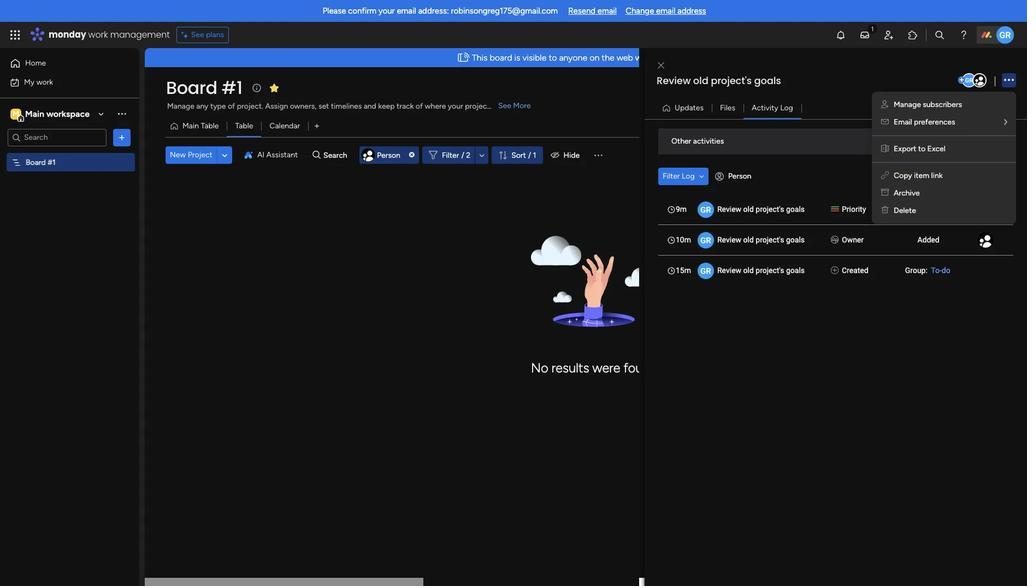 Task type: describe. For each thing, give the bounding box(es) containing it.
see for see more
[[498, 101, 511, 110]]

menu image
[[593, 150, 604, 161]]

robinsongreg175@gmail.com
[[451, 6, 558, 16]]

menu containing manage subscribers
[[872, 92, 1016, 224]]

owners,
[[290, 102, 317, 111]]

project
[[188, 150, 212, 160]]

subscribers
[[923, 100, 962, 109]]

manage subscribers
[[894, 100, 962, 109]]

table button
[[227, 117, 261, 135]]

list box containing 9m
[[658, 194, 1013, 285]]

v2 search image
[[313, 149, 321, 161]]

monday work management
[[49, 28, 170, 41]]

see for see plans
[[191, 30, 204, 39]]

confirm
[[348, 6, 376, 16]]

new project
[[170, 150, 212, 160]]

results
[[552, 360, 589, 376]]

delete
[[894, 206, 916, 215]]

old for 15m
[[743, 266, 754, 275]]

activity inside button
[[969, 136, 996, 146]]

new team image
[[359, 146, 377, 164]]

activity log button
[[744, 99, 801, 117]]

workspace
[[46, 108, 90, 119]]

automations
[[923, 136, 967, 146]]

any
[[196, 102, 208, 111]]

dapulse plus image
[[831, 265, 839, 276]]

track
[[397, 102, 414, 111]]

assistant
[[266, 150, 298, 160]]

ai
[[257, 150, 264, 160]]

project's for 9m
[[756, 205, 784, 213]]

workspace options image
[[116, 108, 127, 119]]

board #1 inside list box
[[26, 158, 56, 167]]

copy
[[894, 171, 912, 180]]

priority
[[842, 205, 866, 213]]

close image
[[658, 61, 664, 70]]

1 table from the left
[[201, 121, 219, 131]]

0 horizontal spatial link
[[700, 52, 712, 63]]

stands.
[[492, 102, 516, 111]]

where
[[425, 102, 446, 111]]

m
[[13, 109, 19, 118]]

with
[[635, 52, 652, 63]]

monday
[[49, 28, 86, 41]]

group:
[[905, 266, 928, 275]]

import from excel template outline image
[[881, 144, 889, 154]]

activity log
[[752, 103, 793, 112]]

email for change email address
[[656, 6, 675, 16]]

to-
[[931, 266, 942, 275]]

see plans
[[191, 30, 224, 39]]

export
[[894, 144, 916, 154]]

1 image
[[867, 22, 877, 35]]

1 email from the left
[[397, 6, 416, 16]]

excel
[[927, 144, 945, 154]]

resend email link
[[568, 6, 617, 16]]

this
[[472, 52, 488, 63]]

activity inside button
[[752, 103, 778, 112]]

dapulse close image
[[409, 152, 415, 158]]

keep
[[378, 102, 395, 111]]

web
[[617, 52, 633, 63]]

added
[[917, 235, 939, 244]]

remove from favorites image
[[269, 82, 280, 93]]

main workspace
[[25, 108, 90, 119]]

resend email
[[568, 6, 617, 16]]

found
[[623, 360, 657, 376]]

goals for owner
[[786, 235, 805, 244]]

filter / 2
[[442, 151, 470, 160]]

v2 multiple person column image
[[831, 234, 839, 246]]

v2 ellipsis image
[[1004, 73, 1014, 88]]

more
[[513, 101, 531, 110]]

sort / 1
[[511, 151, 536, 160]]

select product image
[[10, 29, 21, 40]]

type
[[210, 102, 226, 111]]

change email address
[[626, 6, 706, 16]]

1
[[533, 151, 536, 160]]

dapulse addbtn image
[[958, 76, 965, 84]]

management
[[110, 28, 170, 41]]

new project button
[[166, 146, 217, 164]]

review old project's goals for 10m
[[717, 235, 805, 244]]

workspace image
[[10, 108, 21, 120]]

angle down image
[[699, 172, 704, 180]]

board
[[490, 52, 512, 63]]

main for main table
[[182, 121, 199, 131]]

this  board is visible to anyone on the web with a shareable link
[[472, 52, 712, 63]]

please confirm your email address: robinsongreg175@gmail.com
[[323, 6, 558, 16]]

arrow down image
[[475, 149, 488, 162]]

9m
[[676, 205, 687, 213]]

please
[[323, 6, 346, 16]]

project's inside field
[[711, 74, 752, 87]]

filter log
[[663, 171, 695, 181]]

my work
[[24, 77, 53, 87]]

show board description image
[[250, 82, 263, 93]]

help image
[[958, 29, 969, 40]]

1 horizontal spatial person
[[728, 172, 751, 181]]

goals for created
[[786, 266, 805, 275]]

1 horizontal spatial your
[[448, 102, 463, 111]]

change
[[626, 6, 654, 16]]

address
[[677, 6, 706, 16]]

email preferences
[[894, 117, 955, 127]]

main for main workspace
[[25, 108, 44, 119]]

copy item link
[[894, 171, 943, 180]]

and
[[364, 102, 376, 111]]

0 vertical spatial your
[[378, 6, 395, 16]]

calendar button
[[261, 117, 308, 135]]

v2 surface invite image
[[881, 100, 889, 109]]

home
[[25, 58, 46, 68]]

Search field
[[321, 147, 353, 163]]

v2 link image
[[881, 171, 889, 180]]

Review old project's goals field
[[654, 74, 956, 88]]

my
[[24, 77, 35, 87]]

do
[[942, 266, 950, 275]]



Task type: vqa. For each thing, say whether or not it's contained in the screenshot.
Filter related to Filter Log
yes



Task type: locate. For each thing, give the bounding box(es) containing it.
review down close icon at the right of page
[[657, 74, 691, 87]]

0 vertical spatial work
[[88, 28, 108, 41]]

board down the search in workspace field
[[26, 158, 46, 167]]

a
[[654, 52, 658, 63]]

owner
[[842, 235, 864, 244]]

timelines
[[331, 102, 362, 111]]

filter for filter / 2
[[442, 151, 459, 160]]

0 vertical spatial main
[[25, 108, 44, 119]]

0 horizontal spatial #1
[[48, 158, 56, 167]]

2 email from the left
[[597, 6, 617, 16]]

see plans button
[[176, 27, 229, 43]]

email for resend email
[[597, 6, 617, 16]]

1 horizontal spatial #1
[[222, 75, 242, 100]]

on
[[590, 52, 599, 63]]

review for 9m
[[717, 205, 741, 213]]

files
[[720, 103, 735, 112]]

were
[[592, 360, 620, 376]]

email right resend
[[597, 6, 617, 16]]

log left angle down image
[[682, 171, 695, 181]]

0 horizontal spatial table
[[201, 121, 219, 131]]

set
[[318, 102, 329, 111]]

1 vertical spatial link
[[931, 171, 943, 180]]

shareable
[[661, 52, 698, 63]]

files button
[[712, 99, 744, 117]]

main table button
[[166, 117, 227, 135]]

project's for 15m
[[756, 266, 784, 275]]

0 horizontal spatial see
[[191, 30, 204, 39]]

updates
[[675, 103, 704, 112]]

greg robinson image
[[962, 73, 976, 87]]

0 horizontal spatial of
[[228, 102, 235, 111]]

1 of from the left
[[228, 102, 235, 111]]

your right the where
[[448, 102, 463, 111]]

main
[[25, 108, 44, 119], [182, 121, 199, 131]]

person button
[[359, 146, 419, 164], [711, 167, 758, 185]]

1 vertical spatial person
[[728, 172, 751, 181]]

your
[[378, 6, 395, 16], [448, 102, 463, 111]]

/ left 2
[[461, 151, 464, 160]]

review for 15m
[[717, 266, 741, 275]]

1 horizontal spatial log
[[780, 103, 793, 112]]

1 vertical spatial see
[[498, 101, 511, 110]]

of
[[228, 102, 235, 111], [416, 102, 423, 111]]

apps image
[[907, 29, 918, 40]]

/ left 1 at the top of page
[[528, 151, 531, 160]]

link right shareable
[[700, 52, 712, 63]]

filter inside filter log button
[[663, 171, 680, 181]]

table down any
[[201, 121, 219, 131]]

0 horizontal spatial board
[[26, 158, 46, 167]]

item
[[914, 171, 929, 180]]

review inside review old project's goals field
[[657, 74, 691, 87]]

#1 inside board #1 list box
[[48, 158, 56, 167]]

ai assistant
[[257, 150, 298, 160]]

see more link
[[497, 101, 532, 111]]

person button down the keep
[[359, 146, 419, 164]]

animation image
[[454, 49, 472, 67]]

1 vertical spatial board #1
[[26, 158, 56, 167]]

1 vertical spatial main
[[182, 121, 199, 131]]

0 vertical spatial #1
[[222, 75, 242, 100]]

visible
[[522, 52, 547, 63]]

archive
[[894, 188, 920, 198]]

10m
[[676, 235, 691, 244]]

0 horizontal spatial log
[[682, 171, 695, 181]]

project's
[[711, 74, 752, 87], [756, 205, 784, 213], [756, 235, 784, 244], [756, 266, 784, 275]]

main down any
[[182, 121, 199, 131]]

board up any
[[166, 75, 217, 100]]

1 horizontal spatial main
[[182, 121, 199, 131]]

2 horizontal spatial email
[[656, 6, 675, 16]]

email
[[397, 6, 416, 16], [597, 6, 617, 16], [656, 6, 675, 16]]

1 vertical spatial board
[[26, 158, 46, 167]]

1 horizontal spatial table
[[235, 121, 253, 131]]

0 horizontal spatial board #1
[[26, 158, 56, 167]]

assign
[[265, 102, 288, 111]]

Board #1 field
[[163, 75, 245, 100]]

table
[[201, 121, 219, 131], [235, 121, 253, 131]]

1 horizontal spatial /
[[528, 151, 531, 160]]

other
[[671, 137, 691, 146]]

manage up email
[[894, 100, 921, 109]]

0 vertical spatial link
[[700, 52, 712, 63]]

board #1 up any
[[166, 75, 242, 100]]

to right visible
[[549, 52, 557, 63]]

0 vertical spatial person
[[377, 151, 400, 160]]

search everything image
[[934, 29, 945, 40]]

2 table from the left
[[235, 121, 253, 131]]

review
[[657, 74, 691, 87], [717, 205, 741, 213], [717, 235, 741, 244], [717, 266, 741, 275]]

angle down image
[[222, 151, 227, 159]]

0 horizontal spatial /
[[461, 151, 464, 160]]

0 horizontal spatial person
[[377, 151, 400, 160]]

/ for 2
[[461, 151, 464, 160]]

1 horizontal spatial board #1
[[166, 75, 242, 100]]

2 / from the left
[[528, 151, 531, 160]]

change email address link
[[626, 6, 706, 16]]

15m
[[676, 266, 691, 275]]

goals inside field
[[754, 74, 781, 87]]

see more
[[498, 101, 531, 110]]

review right 15m
[[717, 266, 741, 275]]

filter for filter log
[[663, 171, 680, 181]]

filter left 2
[[442, 151, 459, 160]]

#1
[[222, 75, 242, 100], [48, 158, 56, 167]]

1 horizontal spatial link
[[931, 171, 943, 180]]

sort
[[511, 151, 526, 160]]

greg robinson image
[[996, 26, 1014, 44]]

1 vertical spatial #1
[[48, 158, 56, 167]]

Search in workspace field
[[23, 131, 91, 144]]

inbox image
[[859, 29, 870, 40]]

board #1 list box
[[0, 151, 139, 319]]

1 horizontal spatial manage
[[894, 100, 921, 109]]

#1 down the search in workspace field
[[48, 158, 56, 167]]

calendar
[[270, 121, 300, 131]]

email left address:
[[397, 6, 416, 16]]

2 of from the left
[[416, 102, 423, 111]]

notifications image
[[835, 29, 846, 40]]

0 horizontal spatial person button
[[359, 146, 419, 164]]

0 horizontal spatial work
[[36, 77, 53, 87]]

workspace selection element
[[10, 107, 91, 122]]

#1 up type
[[222, 75, 242, 100]]

table down project.
[[235, 121, 253, 131]]

old inside field
[[693, 74, 708, 87]]

ai logo image
[[244, 151, 253, 160]]

1 horizontal spatial activity
[[969, 136, 996, 146]]

menu
[[872, 92, 1016, 224]]

0 vertical spatial board
[[166, 75, 217, 100]]

0 vertical spatial board #1
[[166, 75, 242, 100]]

board #1 down the search in workspace field
[[26, 158, 56, 167]]

review for 10m
[[717, 235, 741, 244]]

list box
[[658, 194, 1013, 285]]

dapulse archived image
[[881, 188, 889, 198]]

log inside button
[[780, 103, 793, 112]]

1 vertical spatial activity
[[969, 136, 996, 146]]

/ for 1
[[528, 151, 531, 160]]

work inside button
[[36, 77, 53, 87]]

of right type
[[228, 102, 235, 111]]

email right change
[[656, 6, 675, 16]]

anyone
[[559, 52, 587, 63]]

home button
[[7, 55, 117, 72]]

0 horizontal spatial filter
[[442, 151, 459, 160]]

main table
[[182, 121, 219, 131]]

log for activity log
[[780, 103, 793, 112]]

group: to-do
[[905, 266, 950, 275]]

see inside button
[[191, 30, 204, 39]]

work for monday
[[88, 28, 108, 41]]

your right confirm
[[378, 6, 395, 16]]

1 vertical spatial log
[[682, 171, 695, 181]]

person button right angle down image
[[711, 167, 758, 185]]

v2 delete line image
[[881, 206, 889, 215]]

manage for manage subscribers
[[894, 100, 921, 109]]

1 horizontal spatial work
[[88, 28, 108, 41]]

0 horizontal spatial email
[[397, 6, 416, 16]]

email
[[894, 117, 912, 127]]

goals for priority
[[786, 205, 805, 213]]

1 vertical spatial to
[[918, 144, 925, 154]]

project's for 10m
[[756, 235, 784, 244]]

work right monday on the left of page
[[88, 28, 108, 41]]

manage left any
[[167, 102, 194, 111]]

automations activity
[[923, 136, 996, 146]]

1 vertical spatial your
[[448, 102, 463, 111]]

manage for manage any type of project. assign owners, set timelines and keep track of where your project stands.
[[167, 102, 194, 111]]

board
[[166, 75, 217, 100], [26, 158, 46, 167]]

filter left angle down image
[[663, 171, 680, 181]]

activity right automations at the right top of the page
[[969, 136, 996, 146]]

0 horizontal spatial main
[[25, 108, 44, 119]]

of right track
[[416, 102, 423, 111]]

log inside button
[[682, 171, 695, 181]]

manage any type of project. assign owners, set timelines and keep track of where your project stands.
[[167, 102, 516, 111]]

person right angle down image
[[728, 172, 751, 181]]

activities
[[693, 137, 724, 146]]

updates button
[[658, 99, 712, 117]]

review old project's goals inside review old project's goals field
[[657, 74, 781, 87]]

to left the "excel"
[[918, 144, 925, 154]]

1 horizontal spatial of
[[416, 102, 423, 111]]

0 vertical spatial filter
[[442, 151, 459, 160]]

review right 9m
[[717, 205, 741, 213]]

1 horizontal spatial filter
[[663, 171, 680, 181]]

manage
[[894, 100, 921, 109], [167, 102, 194, 111]]

0 horizontal spatial your
[[378, 6, 395, 16]]

add view image
[[315, 122, 319, 130]]

no results image
[[531, 236, 657, 346]]

invite members image
[[883, 29, 894, 40]]

0 vertical spatial log
[[780, 103, 793, 112]]

old
[[693, 74, 708, 87], [743, 205, 754, 213], [743, 235, 754, 244], [743, 266, 754, 275]]

see
[[191, 30, 204, 39], [498, 101, 511, 110]]

my work button
[[7, 73, 117, 91]]

link right item
[[931, 171, 943, 180]]

main right the workspace image
[[25, 108, 44, 119]]

is
[[514, 52, 520, 63]]

filter
[[442, 151, 459, 160], [663, 171, 680, 181]]

the
[[602, 52, 614, 63]]

project
[[465, 102, 490, 111]]

log
[[780, 103, 793, 112], [682, 171, 695, 181]]

0 horizontal spatial manage
[[167, 102, 194, 111]]

review old project's goals for 9m
[[717, 205, 805, 213]]

work right my
[[36, 77, 53, 87]]

0 vertical spatial activity
[[752, 103, 778, 112]]

ai assistant button
[[240, 146, 302, 164]]

1 horizontal spatial person button
[[711, 167, 758, 185]]

main inside button
[[182, 121, 199, 131]]

person
[[377, 151, 400, 160], [728, 172, 751, 181]]

option
[[0, 152, 139, 155]]

goals
[[754, 74, 781, 87], [786, 205, 805, 213], [786, 235, 805, 244], [786, 266, 805, 275]]

review right 10m
[[717, 235, 741, 244]]

v2 email column image
[[881, 117, 889, 127]]

0 horizontal spatial to
[[549, 52, 557, 63]]

new team image
[[972, 73, 987, 87]]

main inside workspace selection element
[[25, 108, 44, 119]]

1 horizontal spatial email
[[597, 6, 617, 16]]

log for filter log
[[682, 171, 695, 181]]

created
[[842, 266, 868, 275]]

board inside list box
[[26, 158, 46, 167]]

board #1
[[166, 75, 242, 100], [26, 158, 56, 167]]

activity right files
[[752, 103, 778, 112]]

0 vertical spatial see
[[191, 30, 204, 39]]

2
[[466, 151, 470, 160]]

no
[[531, 360, 548, 376]]

list arrow image
[[1004, 119, 1007, 126]]

1 / from the left
[[461, 151, 464, 160]]

options image
[[116, 132, 127, 143]]

old for 10m
[[743, 235, 754, 244]]

address:
[[418, 6, 449, 16]]

old for 9m
[[743, 205, 754, 213]]

3 email from the left
[[656, 6, 675, 16]]

see left plans
[[191, 30, 204, 39]]

0 horizontal spatial activity
[[752, 103, 778, 112]]

person left dapulse close icon
[[377, 151, 400, 160]]

project.
[[237, 102, 263, 111]]

other activities
[[671, 137, 724, 146]]

1 vertical spatial filter
[[663, 171, 680, 181]]

see left the more
[[498, 101, 511, 110]]

1 vertical spatial work
[[36, 77, 53, 87]]

work for my
[[36, 77, 53, 87]]

0 vertical spatial to
[[549, 52, 557, 63]]

review old project's goals
[[657, 74, 781, 87], [717, 205, 805, 213], [717, 235, 805, 244], [717, 266, 805, 275]]

1 horizontal spatial see
[[498, 101, 511, 110]]

export to excel
[[894, 144, 945, 154]]

review old project's goals for 15m
[[717, 266, 805, 275]]

1 horizontal spatial board
[[166, 75, 217, 100]]

log down review old project's goals field
[[780, 103, 793, 112]]

1 horizontal spatial to
[[918, 144, 925, 154]]

0 vertical spatial person button
[[359, 146, 419, 164]]

to
[[549, 52, 557, 63], [918, 144, 925, 154]]

new
[[170, 150, 186, 160]]

1 vertical spatial person button
[[711, 167, 758, 185]]

filter log button
[[658, 167, 708, 185]]



